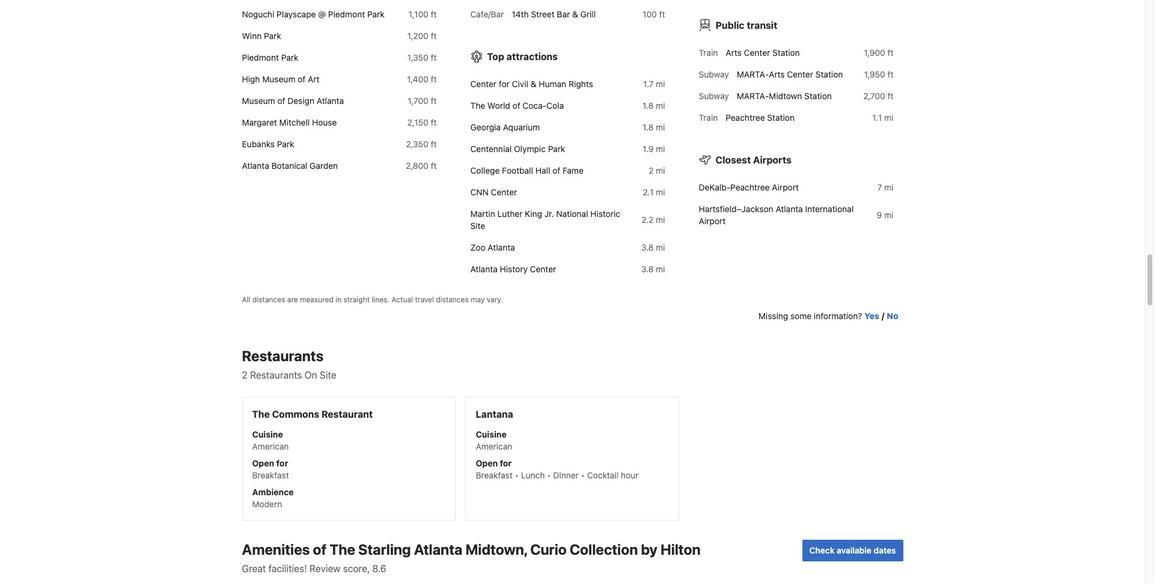 Task type: vqa. For each thing, say whether or not it's contained in the screenshot.


Task type: locate. For each thing, give the bounding box(es) containing it.
1 horizontal spatial piedmont
[[328, 9, 365, 19]]

2,150
[[408, 117, 429, 128]]

1 3.8 mi from the top
[[642, 243, 665, 253]]

open inside "open for breakfast"
[[252, 458, 274, 469]]

2,150 ft
[[408, 117, 437, 128]]

subway down the public
[[699, 69, 729, 80]]

0 horizontal spatial cuisine
[[252, 430, 283, 440]]

site inside martin luther king jr. national historic site
[[471, 221, 485, 231]]

georgia
[[471, 122, 501, 132]]

1 horizontal spatial airport
[[772, 182, 799, 193]]

1.9
[[643, 144, 654, 154]]

may
[[471, 295, 485, 304]]

mi for the world of coca-cola
[[656, 101, 665, 111]]

ft right 1,200
[[431, 31, 437, 41]]

3 • from the left
[[581, 470, 585, 481]]

1 cuisine american from the left
[[252, 430, 289, 452]]

1 horizontal spatial american
[[476, 442, 513, 452]]

ft right 1,950
[[888, 69, 894, 80]]

• left lunch
[[515, 470, 519, 481]]

1,200 ft
[[407, 31, 437, 41]]

american
[[252, 442, 289, 452], [476, 442, 513, 452]]

2 3.8 mi from the top
[[642, 264, 665, 274]]

0 horizontal spatial airport
[[699, 216, 726, 226]]

by
[[641, 541, 658, 558]]

open inside open for breakfast • lunch • dinner • cocktail hour
[[476, 458, 498, 469]]

2 cuisine from the left
[[476, 430, 507, 440]]

cuisine for the commons restaurant
[[252, 430, 283, 440]]

arts up marta-midtown station
[[769, 69, 785, 80]]

mi for college football hall of fame
[[656, 166, 665, 176]]

1,700
[[408, 96, 429, 106]]

atlanta right zoo
[[488, 243, 515, 253]]

museum
[[262, 74, 296, 84], [242, 96, 275, 106]]

for up ambience
[[276, 458, 288, 469]]

hartsfield–jackson
[[699, 204, 774, 214]]

ft for 100 ft
[[659, 9, 665, 19]]

• right dinner
[[581, 470, 585, 481]]

ft right '1,400'
[[431, 74, 437, 84]]

open for the commons restaurant
[[252, 458, 274, 469]]

1.8 for georgia aquarium
[[643, 122, 654, 132]]

1 marta- from the top
[[737, 69, 769, 80]]

1,900
[[864, 48, 886, 58]]

2 train from the top
[[699, 113, 718, 123]]

mi for hartsfield–jackson atlanta international airport
[[885, 210, 894, 220]]

1.8 down 1.7
[[643, 101, 654, 111]]

0 horizontal spatial •
[[515, 470, 519, 481]]

ft right 1,100
[[431, 9, 437, 19]]

in
[[336, 295, 342, 304]]

airport down hartsfield–jackson
[[699, 216, 726, 226]]

atlanta left international
[[776, 204, 803, 214]]

2,350 ft
[[406, 139, 437, 149]]

0 horizontal spatial &
[[531, 79, 537, 89]]

mi for cnn center
[[656, 187, 665, 197]]

3.8 mi for zoo atlanta
[[642, 243, 665, 253]]

the left commons
[[252, 409, 270, 420]]

1,350 ft
[[407, 52, 437, 63]]

park
[[367, 9, 385, 19], [264, 31, 281, 41], [281, 52, 299, 63], [277, 139, 294, 149], [548, 144, 566, 154]]

0 vertical spatial airport
[[772, 182, 799, 193]]

site inside restaurants 2 restaurants on site
[[320, 370, 337, 381]]

0 horizontal spatial cuisine american
[[252, 430, 289, 452]]

review
[[310, 564, 341, 574]]

train down the public
[[699, 48, 718, 58]]

0 horizontal spatial piedmont
[[242, 52, 279, 63]]

1 horizontal spatial site
[[471, 221, 485, 231]]

atlanta down eubanks
[[242, 161, 269, 171]]

distances right all
[[253, 295, 285, 304]]

piedmont
[[328, 9, 365, 19], [242, 52, 279, 63]]

open for breakfast
[[252, 458, 289, 481]]

open up ambience
[[252, 458, 274, 469]]

2 • from the left
[[547, 470, 551, 481]]

train
[[699, 48, 718, 58], [699, 113, 718, 123]]

1.7
[[643, 79, 654, 89]]

0 vertical spatial site
[[471, 221, 485, 231]]

0 horizontal spatial open
[[252, 458, 274, 469]]

1 vertical spatial train
[[699, 113, 718, 123]]

american for the commons restaurant
[[252, 442, 289, 452]]

breakfast
[[252, 470, 289, 481], [476, 470, 513, 481]]

martin luther king jr. national historic site
[[471, 209, 621, 231]]

atlanta down zoo
[[471, 264, 498, 274]]

1 vertical spatial marta-
[[737, 91, 769, 101]]

1 horizontal spatial distances
[[436, 295, 469, 304]]

2 marta- from the top
[[737, 91, 769, 101]]

1 vertical spatial 3.8 mi
[[642, 264, 665, 274]]

mi for martin luther king jr. national historic site
[[656, 215, 665, 225]]

1 cuisine from the left
[[252, 430, 283, 440]]

on
[[305, 370, 317, 381]]

station right midtown
[[805, 91, 832, 101]]

1 horizontal spatial cuisine american
[[476, 430, 513, 452]]

1.8 mi down the 1.7 mi
[[643, 101, 665, 111]]

atlanta up house
[[317, 96, 344, 106]]

all
[[242, 295, 251, 304]]

station left 1,950
[[816, 69, 843, 80]]

ft right 1,350
[[431, 52, 437, 63]]

0 vertical spatial &
[[573, 9, 578, 19]]

0 horizontal spatial site
[[320, 370, 337, 381]]

0 horizontal spatial american
[[252, 442, 289, 452]]

the for the commons restaurant
[[252, 409, 270, 420]]

peachtree up closest airports
[[726, 113, 765, 123]]

2 subway from the top
[[699, 91, 729, 101]]

open for lantana
[[476, 458, 498, 469]]

1 horizontal spatial &
[[573, 9, 578, 19]]

for left 'civil'
[[499, 79, 510, 89]]

2 open from the left
[[476, 458, 498, 469]]

1 horizontal spatial •
[[547, 470, 551, 481]]

ft right 2,350
[[431, 139, 437, 149]]

3.8 mi for atlanta history center
[[642, 264, 665, 274]]

for down lantana
[[500, 458, 512, 469]]

ft right 100
[[659, 9, 665, 19]]

curio
[[530, 541, 567, 558]]

museum down piedmont park
[[262, 74, 296, 84]]

ft for 1,400 ft
[[431, 74, 437, 84]]

1.8 up 1.9 in the top of the page
[[643, 122, 654, 132]]

breakfast inside open for breakfast • lunch • dinner • cocktail hour
[[476, 470, 513, 481]]

atlanta inside hartsfield–jackson atlanta international airport
[[776, 204, 803, 214]]

centennial olympic park
[[471, 144, 566, 154]]

1.8 mi for the world of coca-cola
[[643, 101, 665, 111]]

station up marta-arts center station
[[773, 48, 800, 58]]

cuisine american
[[252, 430, 289, 452], [476, 430, 513, 452]]

airport inside hartsfield–jackson atlanta international airport
[[699, 216, 726, 226]]

2.2
[[642, 215, 654, 225]]

park right winn
[[264, 31, 281, 41]]

9 mi
[[877, 210, 894, 220]]

1 vertical spatial subway
[[699, 91, 729, 101]]

1.8 mi up '1.9 mi'
[[643, 122, 665, 132]]

3.8 mi
[[642, 243, 665, 253], [642, 264, 665, 274]]

score,
[[343, 564, 370, 574]]

american up "open for breakfast"
[[252, 442, 289, 452]]

& right bar
[[573, 9, 578, 19]]

1.1 mi
[[873, 113, 894, 123]]

park for piedmont park
[[281, 52, 299, 63]]

midtown,
[[466, 541, 527, 558]]

commons
[[272, 409, 319, 420]]

0 horizontal spatial breakfast
[[252, 470, 289, 481]]

museum up margaret
[[242, 96, 275, 106]]

ft right 1,900
[[888, 48, 894, 58]]

cuisine american up "open for breakfast"
[[252, 430, 289, 452]]

0 vertical spatial train
[[699, 48, 718, 58]]

14th
[[512, 9, 529, 19]]

the up score, at the bottom left of page
[[330, 541, 355, 558]]

arts
[[726, 48, 742, 58], [769, 69, 785, 80]]

0 vertical spatial 1.8
[[643, 101, 654, 111]]

1 breakfast from the left
[[252, 470, 289, 481]]

art
[[308, 74, 320, 84]]

1 vertical spatial piedmont
[[242, 52, 279, 63]]

1 vertical spatial the
[[252, 409, 270, 420]]

& for human
[[531, 79, 537, 89]]

1,400 ft
[[407, 74, 437, 84]]

marta- up peachtree station
[[737, 91, 769, 101]]

1 american from the left
[[252, 442, 289, 452]]

1 horizontal spatial open
[[476, 458, 498, 469]]

airport up hartsfield–jackson atlanta international airport
[[772, 182, 799, 193]]

ft right 2,150
[[431, 117, 437, 128]]

2 horizontal spatial the
[[471, 101, 485, 111]]

1 1.8 from the top
[[643, 101, 654, 111]]

of up review
[[313, 541, 327, 558]]

1 vertical spatial 3.8
[[642, 264, 654, 274]]

park up the botanical
[[277, 139, 294, 149]]

2 cuisine american from the left
[[476, 430, 513, 452]]

coca-
[[523, 101, 547, 111]]

0 horizontal spatial arts
[[726, 48, 742, 58]]

1 vertical spatial &
[[531, 79, 537, 89]]

1 horizontal spatial the
[[330, 541, 355, 558]]

0 vertical spatial 3.8
[[642, 243, 654, 253]]

1 • from the left
[[515, 470, 519, 481]]

site
[[471, 221, 485, 231], [320, 370, 337, 381]]

7
[[878, 182, 882, 193]]

for inside open for breakfast • lunch • dinner • cocktail hour
[[500, 458, 512, 469]]

2,700 ft
[[864, 91, 894, 101]]

for inside "open for breakfast"
[[276, 458, 288, 469]]

2 1.8 from the top
[[643, 122, 654, 132]]

center up world
[[471, 79, 497, 89]]

site down martin
[[471, 221, 485, 231]]

train for arts center station
[[699, 48, 718, 58]]

2 american from the left
[[476, 442, 513, 452]]

2 3.8 from the top
[[642, 264, 654, 274]]

1 vertical spatial 2
[[242, 370, 248, 381]]

open down lantana
[[476, 458, 498, 469]]

subway for marta-arts center station
[[699, 69, 729, 80]]

ft for 1,900 ft
[[888, 48, 894, 58]]

mi for zoo atlanta
[[656, 243, 665, 253]]

of left the design
[[278, 96, 285, 106]]

marta- for midtown
[[737, 91, 769, 101]]

world
[[488, 101, 510, 111]]

distances left may
[[436, 295, 469, 304]]

1 horizontal spatial breakfast
[[476, 470, 513, 481]]

public transit
[[716, 20, 778, 31]]

atlanta right starling
[[414, 541, 463, 558]]

zoo
[[471, 243, 486, 253]]

1 vertical spatial site
[[320, 370, 337, 381]]

& right 'civil'
[[531, 79, 537, 89]]

cuisine
[[252, 430, 283, 440], [476, 430, 507, 440]]

street
[[531, 9, 555, 19]]

cuisine down lantana
[[476, 430, 507, 440]]

2 1.8 mi from the top
[[643, 122, 665, 132]]

• right lunch
[[547, 470, 551, 481]]

ft right 2,700
[[888, 91, 894, 101]]

cuisine american for the commons restaurant
[[252, 430, 289, 452]]

subway
[[699, 69, 729, 80], [699, 91, 729, 101]]

2 vertical spatial the
[[330, 541, 355, 558]]

are
[[287, 295, 298, 304]]

breakfast up ambience
[[252, 470, 289, 481]]

1,950 ft
[[864, 69, 894, 80]]

for for the commons restaurant
[[276, 458, 288, 469]]

human
[[539, 79, 567, 89]]

high museum of art
[[242, 74, 320, 84]]

mi
[[656, 79, 665, 89], [656, 101, 665, 111], [885, 113, 894, 123], [656, 122, 665, 132], [656, 144, 665, 154], [656, 166, 665, 176], [885, 182, 894, 193], [656, 187, 665, 197], [885, 210, 894, 220], [656, 215, 665, 225], [656, 243, 665, 253], [656, 264, 665, 274]]

0 horizontal spatial the
[[252, 409, 270, 420]]

cnn
[[471, 187, 489, 197]]

1 1.8 mi from the top
[[643, 101, 665, 111]]

hilton
[[661, 541, 701, 558]]

0 vertical spatial marta-
[[737, 69, 769, 80]]

ambience
[[252, 487, 294, 498]]

1 train from the top
[[699, 48, 718, 58]]

1,350
[[407, 52, 429, 63]]

margaret mitchell house
[[242, 117, 337, 128]]

subway up peachtree station
[[699, 91, 729, 101]]

collection
[[570, 541, 638, 558]]

1 vertical spatial arts
[[769, 69, 785, 80]]

1 horizontal spatial cuisine
[[476, 430, 507, 440]]

piedmont down winn park
[[242, 52, 279, 63]]

2
[[649, 166, 654, 176], [242, 370, 248, 381]]

the for the world of coca-cola
[[471, 101, 485, 111]]

of left art
[[298, 74, 306, 84]]

mi for atlanta history center
[[656, 264, 665, 274]]

center
[[744, 48, 771, 58], [787, 69, 814, 80], [471, 79, 497, 89], [491, 187, 517, 197], [530, 264, 556, 274]]

2.1 mi
[[643, 187, 665, 197]]

1 3.8 from the top
[[642, 243, 654, 253]]

subway for marta-midtown station
[[699, 91, 729, 101]]

2 breakfast from the left
[[476, 470, 513, 481]]

mi for center for civil & human rights
[[656, 79, 665, 89]]

1 open from the left
[[252, 458, 274, 469]]

available
[[837, 546, 872, 556]]

0 vertical spatial 3.8 mi
[[642, 243, 665, 253]]

marta- down arts center station
[[737, 69, 769, 80]]

airports
[[753, 155, 792, 166]]

park up "high museum of art"
[[281, 52, 299, 63]]

american down lantana
[[476, 442, 513, 452]]

for for lantana
[[500, 458, 512, 469]]

dates
[[874, 546, 896, 556]]

piedmont right the @
[[328, 9, 365, 19]]

1 vertical spatial 1.8
[[643, 122, 654, 132]]

restaurants
[[242, 348, 324, 365], [250, 370, 302, 381]]

ft for 2,350 ft
[[431, 139, 437, 149]]

0 vertical spatial 1.8 mi
[[643, 101, 665, 111]]

starling
[[358, 541, 411, 558]]

cuisine down commons
[[252, 430, 283, 440]]

2 distances from the left
[[436, 295, 469, 304]]

ft right 2,800
[[431, 161, 437, 171]]

ft right 1,700
[[431, 96, 437, 106]]

king
[[525, 209, 542, 219]]

peachtree up hartsfield–jackson
[[731, 182, 770, 193]]

the left world
[[471, 101, 485, 111]]

straight
[[344, 295, 370, 304]]

luther
[[498, 209, 523, 219]]

train up closest in the right top of the page
[[699, 113, 718, 123]]

cuisine american down lantana
[[476, 430, 513, 452]]

0 horizontal spatial distances
[[253, 295, 285, 304]]

1 horizontal spatial 2
[[649, 166, 654, 176]]

football
[[502, 166, 533, 176]]

1,100 ft
[[409, 9, 437, 19]]

site right 'on'
[[320, 370, 337, 381]]

restaurants up 'on'
[[242, 348, 324, 365]]

information?
[[814, 311, 863, 321]]

0 horizontal spatial 2
[[242, 370, 248, 381]]

margaret
[[242, 117, 277, 128]]

top
[[487, 51, 504, 62]]

1 vertical spatial airport
[[699, 216, 726, 226]]

0 vertical spatial subway
[[699, 69, 729, 80]]

0 vertical spatial museum
[[262, 74, 296, 84]]

0 vertical spatial the
[[471, 101, 485, 111]]

breakfast left lunch
[[476, 470, 513, 481]]

great
[[242, 564, 266, 574]]

ft for 1,100 ft
[[431, 9, 437, 19]]

2 horizontal spatial •
[[581, 470, 585, 481]]

arts down the public
[[726, 48, 742, 58]]

restaurants left 'on'
[[250, 370, 302, 381]]

1 vertical spatial 1.8 mi
[[643, 122, 665, 132]]

1 subway from the top
[[699, 69, 729, 80]]



Task type: describe. For each thing, give the bounding box(es) containing it.
top attractions
[[487, 51, 558, 62]]

cocktail
[[587, 470, 619, 481]]

winn park
[[242, 31, 281, 41]]

all distances are measured in straight lines. actual travel distances may vary.
[[242, 295, 503, 304]]

1,950
[[864, 69, 886, 80]]

mi for centennial olympic park
[[656, 144, 665, 154]]

center right history
[[530, 264, 556, 274]]

the inside amenities of the starling atlanta midtown, curio collection by hilton great facilities! review score, 8.6
[[330, 541, 355, 558]]

ambience modern
[[252, 487, 294, 510]]

amenities of the starling atlanta midtown, curio collection by hilton great facilities! review score, 8.6
[[242, 541, 701, 574]]

station down marta-midtown station
[[768, 113, 795, 123]]

1 horizontal spatial arts
[[769, 69, 785, 80]]

no button
[[887, 310, 899, 323]]

marta-arts center station
[[737, 69, 843, 80]]

& for grill
[[573, 9, 578, 19]]

cnn center
[[471, 187, 517, 197]]

center for civil & human rights
[[471, 79, 593, 89]]

midtown
[[769, 91, 802, 101]]

3.8 for zoo atlanta
[[642, 243, 654, 253]]

history
[[500, 264, 528, 274]]

playscape
[[277, 9, 316, 19]]

of inside amenities of the starling atlanta midtown, curio collection by hilton great facilities! review score, 8.6
[[313, 541, 327, 558]]

mi for dekalb-peachtree airport
[[885, 182, 894, 193]]

ft for 1,700 ft
[[431, 96, 437, 106]]

cafe/bar
[[471, 9, 504, 19]]

breakfast for lantana
[[476, 470, 513, 481]]

international
[[806, 204, 854, 214]]

2,800 ft
[[406, 161, 437, 171]]

0 vertical spatial 2
[[649, 166, 654, 176]]

ft for 2,800 ft
[[431, 161, 437, 171]]

train for peachtree station
[[699, 113, 718, 123]]

1,900 ft
[[864, 48, 894, 58]]

no
[[887, 311, 899, 321]]

1.7 mi
[[643, 79, 665, 89]]

american for lantana
[[476, 442, 513, 452]]

museum of design atlanta
[[242, 96, 344, 106]]

rights
[[569, 79, 593, 89]]

the commons restaurant
[[252, 409, 373, 420]]

0 vertical spatial piedmont
[[328, 9, 365, 19]]

yes button
[[865, 310, 880, 323]]

100 ft
[[643, 9, 665, 19]]

2 inside restaurants 2 restaurants on site
[[242, 370, 248, 381]]

historic
[[591, 209, 621, 219]]

design
[[288, 96, 315, 106]]

of right hall
[[553, 166, 561, 176]]

travel
[[415, 295, 434, 304]]

mitchell
[[279, 117, 310, 128]]

cuisine for lantana
[[476, 430, 507, 440]]

ft for 1,200 ft
[[431, 31, 437, 41]]

yes
[[865, 311, 880, 321]]

winn
[[242, 31, 262, 41]]

missing some information? yes / no
[[759, 311, 899, 321]]

0 vertical spatial arts
[[726, 48, 742, 58]]

vary.
[[487, 295, 503, 304]]

actual
[[392, 295, 413, 304]]

2,350
[[406, 139, 429, 149]]

ft for 2,150 ft
[[431, 117, 437, 128]]

3.8 for atlanta history center
[[642, 264, 654, 274]]

fame
[[563, 166, 584, 176]]

center up luther
[[491, 187, 517, 197]]

1.8 for the world of coca-cola
[[643, 101, 654, 111]]

noguchi playscape @ piedmont park
[[242, 9, 385, 19]]

dekalb-peachtree airport
[[699, 182, 799, 193]]

grill
[[581, 9, 596, 19]]

cola
[[547, 101, 564, 111]]

2 mi
[[649, 166, 665, 176]]

centennial
[[471, 144, 512, 154]]

center up midtown
[[787, 69, 814, 80]]

0 vertical spatial restaurants
[[242, 348, 324, 365]]

2.2 mi
[[642, 215, 665, 225]]

amenities
[[242, 541, 310, 558]]

atlanta inside amenities of the starling atlanta midtown, curio collection by hilton great facilities! review score, 8.6
[[414, 541, 463, 558]]

ft for 2,700 ft
[[888, 91, 894, 101]]

closest
[[716, 155, 751, 166]]

some
[[791, 311, 812, 321]]

lines.
[[372, 295, 390, 304]]

olympic
[[514, 144, 546, 154]]

georgia aquarium
[[471, 122, 540, 132]]

facilities!
[[269, 564, 307, 574]]

cuisine american for lantana
[[476, 430, 513, 452]]

7 mi
[[878, 182, 894, 193]]

of right world
[[513, 101, 521, 111]]

8.6
[[373, 564, 386, 574]]

1,700 ft
[[408, 96, 437, 106]]

1 vertical spatial museum
[[242, 96, 275, 106]]

dekalb-
[[699, 182, 731, 193]]

lunch
[[521, 470, 545, 481]]

closest airports
[[716, 155, 792, 166]]

marta-midtown station
[[737, 91, 832, 101]]

1 vertical spatial peachtree
[[731, 182, 770, 193]]

hall
[[536, 166, 550, 176]]

1.8 mi for georgia aquarium
[[643, 122, 665, 132]]

attractions
[[507, 51, 558, 62]]

lantana
[[476, 409, 513, 420]]

1 vertical spatial restaurants
[[250, 370, 302, 381]]

college
[[471, 166, 500, 176]]

marta- for arts
[[737, 69, 769, 80]]

hour
[[621, 470, 639, 481]]

park for eubanks park
[[277, 139, 294, 149]]

park up hall
[[548, 144, 566, 154]]

0 vertical spatial peachtree
[[726, 113, 765, 123]]

ft for 1,950 ft
[[888, 69, 894, 80]]

@
[[318, 9, 326, 19]]

transit
[[747, 20, 778, 31]]

hartsfield–jackson atlanta international airport
[[699, 204, 854, 226]]

restaurant
[[322, 409, 373, 420]]

missing
[[759, 311, 789, 321]]

park left 1,100
[[367, 9, 385, 19]]

check available dates button
[[803, 540, 904, 562]]

jr.
[[545, 209, 554, 219]]

eubanks
[[242, 139, 275, 149]]

center down transit
[[744, 48, 771, 58]]

park for winn park
[[264, 31, 281, 41]]

botanical
[[272, 161, 307, 171]]

check
[[810, 546, 835, 556]]

ft for 1,350 ft
[[431, 52, 437, 63]]

dinner
[[553, 470, 579, 481]]

2,800
[[406, 161, 429, 171]]

breakfast for the commons restaurant
[[252, 470, 289, 481]]

1 distances from the left
[[253, 295, 285, 304]]

piedmont park
[[242, 52, 299, 63]]

mi for georgia aquarium
[[656, 122, 665, 132]]



